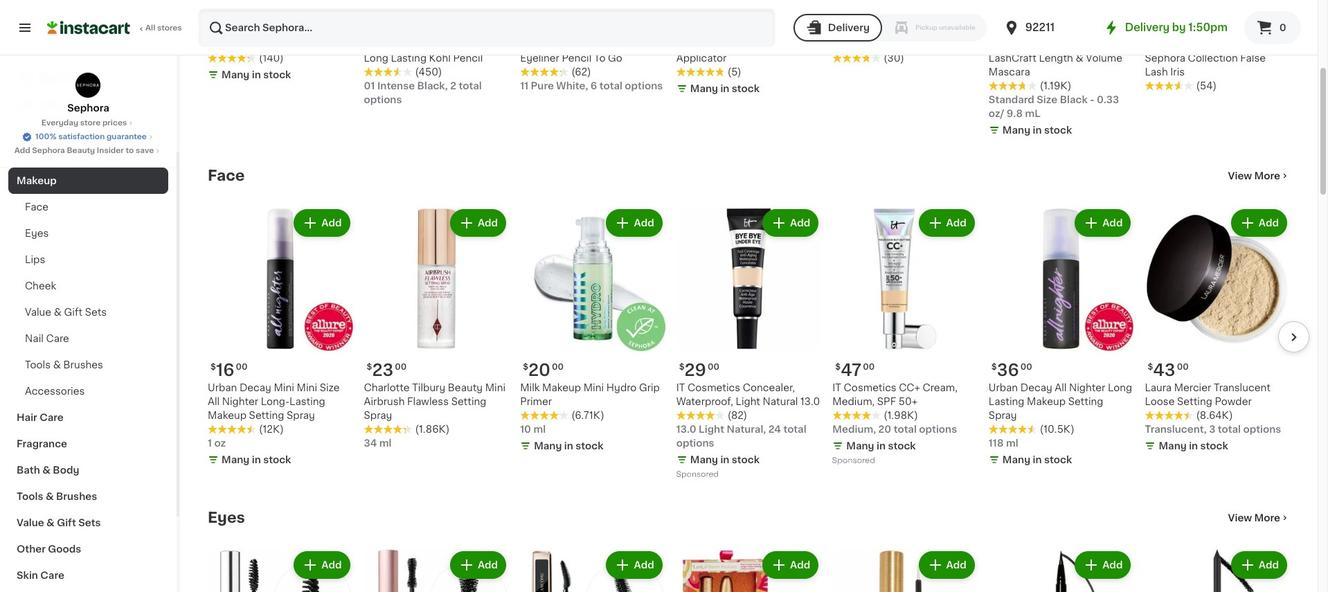 Task type: vqa. For each thing, say whether or not it's contained in the screenshot.


Task type: locate. For each thing, give the bounding box(es) containing it.
00 right '4'
[[854, 19, 866, 27]]

2 vertical spatial size
[[320, 383, 340, 393]]

sephora for sephora eyelash curler
[[208, 39, 248, 49]]

sephora inside sephora 11 pure white eyeliner pencil to go
[[520, 39, 561, 49]]

sephora link
[[67, 72, 109, 115]]

5 for sephora black standard size lashcraft length & volume mascara
[[998, 18, 1009, 34]]

1 horizontal spatial 5
[[1154, 18, 1165, 34]]

ml for 23
[[380, 439, 392, 448]]

00 inside $ 47 00
[[864, 363, 875, 371]]

1 vertical spatial nighter
[[222, 397, 258, 407]]

standard inside standard size black - 0.33 oz/ 9.8 ml
[[989, 95, 1035, 104]]

lasting inside 'urban decay mini mini size all nighter long-lasting makeup setting spray'
[[290, 397, 325, 407]]

sephora inside sephora 01 intense black long lasting kohl pencil
[[364, 39, 405, 49]]

size left charlotte
[[320, 383, 340, 393]]

it
[[833, 383, 842, 393], [677, 383, 686, 393]]

sephora for sephora black standard size lashcraft length & volume mascara
[[989, 39, 1030, 49]]

cosmetics inside it cosmetics concealer, waterproof, light natural 13.0
[[688, 383, 741, 393]]

2 horizontal spatial spray
[[989, 411, 1018, 421]]

to
[[126, 147, 134, 155]]

value for second value & gift sets link from the bottom of the page
[[25, 308, 51, 317]]

$15.00 inside "$7.50 original price: $15.00" element
[[244, 25, 277, 35]]

20 up milk
[[529, 362, 551, 378]]

92211
[[1026, 22, 1055, 33]]

total for 13.0 light natural, 24 total options
[[784, 425, 807, 435]]

1 spray from the left
[[287, 411, 315, 421]]

sponsored badge image down 13.0 light natural, 24 total options
[[677, 471, 719, 479]]

sephora
[[208, 39, 248, 49], [520, 39, 561, 49], [833, 39, 874, 49], [364, 39, 405, 49], [677, 39, 717, 49], [989, 39, 1030, 49], [1146, 39, 1186, 49], [1146, 53, 1186, 63], [67, 103, 109, 113], [32, 147, 65, 155]]

decay for 36
[[1021, 383, 1053, 393]]

00 inside $ 36 00
[[1021, 363, 1033, 371]]

$ inside $ 43 00
[[1148, 363, 1154, 371]]

50
[[227, 19, 239, 27]]

1 vertical spatial gift
[[57, 518, 76, 528]]

size inside sephora black standard size lashcraft length & volume mascara
[[1108, 39, 1128, 49]]

x
[[1275, 39, 1281, 49]]

0 vertical spatial value
[[25, 308, 51, 317]]

0 horizontal spatial beauty
[[67, 147, 95, 155]]

0 horizontal spatial ml
[[380, 439, 392, 448]]

many in stock for 16
[[222, 455, 291, 465]]

natural
[[763, 397, 798, 407]]

light inside 13.0 light natural, 24 total options
[[699, 425, 725, 435]]

1 vertical spatial 20
[[879, 425, 892, 435]]

it for 47
[[833, 383, 842, 393]]

in down (10.5k)
[[1033, 455, 1042, 465]]

many down oz
[[222, 455, 250, 465]]

1 vertical spatial value
[[17, 518, 44, 528]]

0 horizontal spatial long
[[364, 53, 389, 63]]

brushes down 'nail care' link
[[63, 360, 103, 370]]

0 horizontal spatial nighter
[[222, 397, 258, 407]]

stock down (6.71k) in the bottom left of the page
[[576, 441, 604, 451]]

makeup down $ 20 00 on the left bottom
[[543, 383, 581, 393]]

intense inside 01 intense black, 2 total options
[[378, 81, 415, 90]]

all stores link
[[47, 8, 183, 47]]

total right the 6
[[600, 81, 623, 90]]

0.33
[[1097, 95, 1120, 104]]

0 horizontal spatial $5.00 original price: $12.00 element
[[677, 13, 822, 37]]

11 up white,
[[564, 39, 572, 49]]

118
[[989, 439, 1004, 448]]

1 horizontal spatial intense
[[421, 39, 457, 49]]

& for the bath & body link
[[42, 466, 51, 475]]

options down waterproof,
[[677, 439, 715, 448]]

sephora black standard size lashcraft length & volume mascara
[[989, 39, 1128, 77]]

in for 47
[[877, 441, 886, 451]]

0 vertical spatial medium,
[[833, 397, 875, 407]]

1 horizontal spatial ml
[[534, 425, 546, 435]]

delivery inside button
[[829, 23, 870, 33]]

long up 01 intense black, 2 total options on the top
[[364, 53, 389, 63]]

00 for laura mercier translucent loose setting powder
[[1178, 363, 1189, 371]]

0 horizontal spatial pure
[[531, 81, 554, 90]]

1 vertical spatial 01
[[364, 81, 375, 90]]

nighter
[[1070, 383, 1106, 393], [222, 397, 258, 407]]

value & gift sets link up nail care
[[8, 299, 168, 326]]

0 vertical spatial nighter
[[1070, 383, 1106, 393]]

$15.00 inside '$5.00 original price: $15.00' element
[[1184, 25, 1216, 35]]

cheek link
[[8, 273, 168, 299]]

1 vertical spatial standard
[[989, 95, 1035, 104]]

makeup up oz
[[208, 411, 247, 421]]

value & gift sets for second value & gift sets link
[[17, 518, 101, 528]]

1 horizontal spatial false
[[1241, 53, 1267, 63]]

20 for $ 20 00
[[529, 362, 551, 378]]

size up the volume
[[1108, 39, 1128, 49]]

product group
[[208, 206, 353, 470], [364, 206, 509, 450], [520, 206, 666, 456], [677, 206, 822, 482], [833, 206, 978, 468], [989, 206, 1135, 470], [1146, 206, 1291, 456], [208, 549, 353, 592], [364, 549, 509, 592], [520, 549, 666, 592], [677, 549, 822, 592], [833, 549, 978, 592], [989, 549, 1135, 592], [1146, 549, 1291, 592]]

0 vertical spatial false
[[720, 39, 745, 49]]

eyelash inside sephora false eyelash applicator
[[748, 39, 786, 49]]

flawless
[[407, 397, 449, 407]]

1 vertical spatial eyes
[[208, 511, 245, 525]]

0 horizontal spatial 11
[[520, 81, 529, 90]]

0 vertical spatial 13.0
[[801, 397, 821, 407]]

$ 29 00
[[679, 362, 720, 378]]

00 right 36
[[1021, 363, 1033, 371]]

collection
[[1189, 53, 1239, 63]]

decay inside 'urban decay mini mini size all nighter long-lasting makeup setting spray'
[[240, 383, 271, 393]]

stock for 36
[[1045, 455, 1073, 465]]

0 vertical spatial 11
[[564, 39, 572, 49]]

1 horizontal spatial face link
[[208, 167, 245, 184]]

1 horizontal spatial all
[[208, 397, 220, 407]]

many in stock down (6.71k) in the bottom left of the page
[[534, 441, 604, 451]]

92211 button
[[1004, 8, 1087, 47]]

urban inside urban decay all nighter long lasting makeup setting spray
[[989, 383, 1019, 393]]

it down 47
[[833, 383, 842, 393]]

long for urban decay all nighter long lasting makeup setting spray
[[1108, 383, 1133, 393]]

1 horizontal spatial pure
[[574, 39, 596, 49]]

urban for 36
[[989, 383, 1019, 393]]

(1.19k)
[[1041, 81, 1072, 90]]

01 left black,
[[364, 81, 375, 90]]

1 horizontal spatial 20
[[879, 425, 892, 435]]

$ 7 50
[[211, 18, 239, 34]]

stock for 16
[[263, 455, 291, 465]]

milk
[[520, 383, 540, 393]]

34
[[364, 439, 377, 448]]

many in stock for 47
[[847, 441, 916, 451]]

1 vertical spatial value & gift sets link
[[8, 510, 168, 536]]

1 horizontal spatial eyes
[[208, 511, 245, 525]]

0 vertical spatial more
[[1255, 171, 1281, 181]]

1 vertical spatial view more
[[1229, 514, 1281, 523]]

view for eyes
[[1229, 514, 1253, 523]]

light up (82)
[[736, 397, 761, 407]]

makeup inside 'urban decay mini mini size all nighter long-lasting makeup setting spray'
[[208, 411, 247, 421]]

1 horizontal spatial 11
[[564, 39, 572, 49]]

makeup down holiday
[[17, 176, 57, 186]]

1 tools & brushes link from the top
[[8, 352, 168, 378]]

product group containing 43
[[1146, 206, 1291, 456]]

1 vertical spatial tools & brushes
[[17, 492, 97, 502]]

0 horizontal spatial light
[[699, 425, 725, 435]]

stock down 13.0 light natural, 24 total options
[[732, 455, 760, 465]]

$ inside $ 7 50
[[211, 19, 216, 27]]

total inside 01 intense black, 2 total options
[[459, 81, 482, 90]]

1 decay from the left
[[240, 383, 271, 393]]

tools & brushes down the bath & body
[[17, 492, 97, 502]]

13.0
[[801, 397, 821, 407], [677, 425, 697, 435]]

black
[[459, 39, 486, 49], [1032, 39, 1059, 49], [1061, 95, 1088, 104]]

gift up "goods" in the bottom left of the page
[[57, 518, 76, 528]]

$ 5 00 left 1:50pm
[[1148, 18, 1178, 34]]

guarantee
[[107, 133, 147, 141]]

0 vertical spatial item carousel region
[[208, 0, 1310, 145]]

$ 5 00 for $15.00
[[1148, 18, 1178, 34]]

eyes inside eyes link
[[25, 229, 49, 238]]

tools
[[25, 360, 51, 370], [17, 492, 43, 502]]

1 vertical spatial view more link
[[1229, 511, 1291, 525]]

add sephora beauty insider to save link
[[14, 146, 162, 157]]

1 vertical spatial face
[[25, 202, 48, 212]]

2 horizontal spatial ml
[[1007, 439, 1019, 448]]

$ inside "$ 23 00"
[[367, 363, 372, 371]]

1 horizontal spatial face
[[208, 168, 245, 183]]

1 vertical spatial tools
[[17, 492, 43, 502]]

$15.00 up house
[[1184, 25, 1216, 35]]

tools & brushes link up accessories
[[8, 352, 168, 378]]

1 pencil from the left
[[562, 53, 592, 63]]

1 vertical spatial intense
[[378, 81, 415, 90]]

2 view more from the top
[[1229, 514, 1281, 523]]

00 inside $ 4 00
[[854, 19, 866, 27]]

options inside 13.0 light natural, 24 total options
[[677, 439, 715, 448]]

view
[[1229, 171, 1253, 181], [1229, 514, 1253, 523]]

save
[[136, 147, 154, 155]]

36
[[998, 362, 1020, 378]]

sephora up eyeliner
[[520, 39, 561, 49]]

black inside sephora 01 intense black long lasting kohl pencil
[[459, 39, 486, 49]]

stock down medium, 20 total options at bottom right
[[889, 441, 916, 451]]

$ 4 00
[[836, 18, 866, 34]]

2 decay from the left
[[1021, 383, 1053, 393]]

00 right 23
[[395, 363, 407, 371]]

1 it from the left
[[833, 383, 842, 393]]

0 button
[[1245, 11, 1302, 44]]

1 horizontal spatial standard
[[1061, 39, 1106, 49]]

0 vertical spatial intense
[[421, 39, 457, 49]]

1 horizontal spatial $15.00
[[1184, 25, 1216, 35]]

ml for 20
[[534, 425, 546, 435]]

2 view more link from the top
[[1229, 511, 1291, 525]]

13.0 inside 13.0 light natural, 24 total options
[[677, 425, 697, 435]]

00 inside $ 20 00
[[552, 363, 564, 371]]

stock for 29
[[732, 455, 760, 465]]

tape
[[917, 39, 941, 49]]

2 eyelash from the left
[[748, 39, 786, 49]]

kohl
[[429, 53, 451, 63]]

instacart logo image
[[47, 19, 130, 36]]

long for sephora 01 intense black long lasting kohl pencil
[[364, 53, 389, 63]]

0 vertical spatial face
[[208, 168, 245, 183]]

intense inside sephora 01 intense black long lasting kohl pencil
[[421, 39, 457, 49]]

in for 29
[[721, 455, 730, 465]]

sephora 11 pure white eyeliner pencil to go
[[520, 39, 627, 63]]

1 vertical spatial all
[[1055, 383, 1067, 393]]

ml right the 118
[[1007, 439, 1019, 448]]

waterproof,
[[677, 397, 734, 407]]

total for 11 pure white, 6 total options
[[600, 81, 623, 90]]

cosmetics for 29
[[688, 383, 741, 393]]

mascara
[[989, 67, 1031, 77]]

sephora inside sephora false eyelash applicator
[[677, 39, 717, 49]]

all stores
[[146, 24, 182, 32]]

sponsored badge image down medium, 20 total options at bottom right
[[833, 457, 875, 465]]

00 inside $ 16 00
[[236, 363, 248, 371]]

setting down the mercier
[[1178, 397, 1213, 407]]

decay down $ 36 00
[[1021, 383, 1053, 393]]

$ inside $ 20 00
[[523, 363, 529, 371]]

& up accessories
[[53, 360, 61, 370]]

0
[[1280, 23, 1287, 33]]

value & gift sets up nail care
[[25, 308, 107, 317]]

00 right 47
[[864, 363, 875, 371]]

care right nail
[[46, 334, 69, 344]]

many down medium, 20 total options at bottom right
[[847, 441, 875, 451]]

01 up the (450)
[[407, 39, 418, 49]]

many down 13.0 light natural, 24 total options
[[691, 455, 719, 465]]

1 $ 5 00 from the left
[[992, 18, 1022, 34]]

all left stores
[[146, 24, 155, 32]]

118 ml
[[989, 439, 1019, 448]]

total right "2"
[[459, 81, 482, 90]]

standard up the volume
[[1061, 39, 1106, 49]]

0 vertical spatial tools & brushes
[[25, 360, 103, 370]]

false down "lashes"
[[1241, 53, 1267, 63]]

1 vertical spatial long
[[1108, 383, 1133, 393]]

sponsored badge image
[[833, 457, 875, 465], [677, 471, 719, 479]]

00 inside $ 29 00
[[708, 363, 720, 371]]

1 more from the top
[[1255, 171, 1281, 181]]

1 vertical spatial sets
[[78, 518, 101, 528]]

4 mini from the left
[[485, 383, 506, 393]]

medium, down the it cosmetics cc+ cream, medium, spf 50+
[[833, 425, 877, 435]]

item carousel region containing 7
[[208, 0, 1310, 145]]

long inside urban decay all nighter long lasting makeup setting spray
[[1108, 383, 1133, 393]]

00 right 43
[[1178, 363, 1189, 371]]

0 horizontal spatial intense
[[378, 81, 415, 90]]

0 vertical spatial care
[[46, 334, 69, 344]]

0 horizontal spatial $15.00
[[244, 25, 277, 35]]

1 horizontal spatial delivery
[[1126, 22, 1170, 33]]

many down translucent,
[[1159, 441, 1187, 451]]

care for hair care
[[40, 413, 64, 423]]

it inside the it cosmetics cc+ cream, medium, spf 50+
[[833, 383, 842, 393]]

hair
[[17, 413, 37, 423]]

many for 47
[[847, 441, 875, 451]]

$5.00 original price: $12.00 element for standard
[[989, 13, 1135, 37]]

eyes
[[25, 229, 49, 238], [208, 511, 245, 525]]

beauty inside the charlotte tilbury beauty mini airbrush flawless setting spray
[[448, 383, 483, 393]]

spray inside the charlotte tilbury beauty mini airbrush flawless setting spray
[[364, 411, 392, 421]]

false
[[720, 39, 745, 49], [1241, 53, 1267, 63]]

tools & brushes link
[[8, 352, 168, 378], [8, 484, 168, 510]]

false inside sephora house of lashes x sephora collection false lash iris
[[1241, 53, 1267, 63]]

more
[[1255, 171, 1281, 181], [1255, 514, 1281, 523]]

many in stock down (12k)
[[222, 455, 291, 465]]

pencil inside sephora 01 intense black long lasting kohl pencil
[[453, 53, 483, 63]]

0 vertical spatial eyes
[[25, 229, 49, 238]]

delivery left $8.00
[[829, 23, 870, 33]]

1 horizontal spatial long
[[1108, 383, 1133, 393]]

total inside 13.0 light natural, 24 total options
[[784, 425, 807, 435]]

tools & brushes up accessories
[[25, 360, 103, 370]]

None search field
[[198, 8, 776, 47]]

20 down (1.98k)
[[879, 425, 892, 435]]

view more for face
[[1229, 171, 1281, 181]]

black inside standard size black - 0.33 oz/ 9.8 ml
[[1061, 95, 1088, 104]]

long left laura
[[1108, 383, 1133, 393]]

0 horizontal spatial sponsored badge image
[[677, 471, 719, 479]]

applicator
[[677, 53, 727, 63]]

00 for charlotte tilbury beauty mini airbrush flawless setting spray
[[395, 363, 407, 371]]

urban for 16
[[208, 383, 237, 393]]

long inside sephora 01 intense black long lasting kohl pencil
[[364, 53, 389, 63]]

size inside standard size black - 0.33 oz/ 9.8 ml
[[1037, 95, 1058, 104]]

$5.00 original price: $12.00 element for eyelash
[[677, 13, 822, 37]]

1 vertical spatial care
[[40, 413, 64, 423]]

2 $ 5 00 from the left
[[1148, 18, 1178, 34]]

2
[[450, 81, 457, 90]]

cosmetics inside the it cosmetics cc+ cream, medium, spf 50+
[[844, 383, 897, 393]]

00 right 29
[[708, 363, 720, 371]]

3 mini from the left
[[584, 383, 604, 393]]

medium, 20 total options
[[833, 425, 958, 435]]

cream,
[[923, 383, 958, 393]]

1 vertical spatial sponsored badge image
[[677, 471, 719, 479]]

medium, inside the it cosmetics cc+ cream, medium, spf 50+
[[833, 397, 875, 407]]

1 $15.00 from the left
[[244, 25, 277, 35]]

many in stock for 36
[[1003, 455, 1073, 465]]

more for face
[[1255, 171, 1281, 181]]

1:50pm
[[1189, 22, 1228, 33]]

care right skin
[[40, 571, 64, 581]]

2 cosmetics from the left
[[688, 383, 741, 393]]

tools down the bath
[[17, 492, 43, 502]]

0 horizontal spatial size
[[320, 383, 340, 393]]

in down 13.0 light natural, 24 total options
[[721, 455, 730, 465]]

13.0 down waterproof,
[[677, 425, 697, 435]]

$5.00 original price: $12.00 element
[[677, 13, 822, 37], [989, 13, 1135, 37]]

1 cosmetics from the left
[[844, 383, 897, 393]]

1 horizontal spatial lasting
[[391, 53, 427, 63]]

mini inside milk makeup mini hydro grip primer
[[584, 383, 604, 393]]

1 view more link from the top
[[1229, 169, 1291, 183]]

13.0 right natural
[[801, 397, 821, 407]]

it inside it cosmetics concealer, waterproof, light natural 13.0
[[677, 383, 686, 393]]

view more link for eyes
[[1229, 511, 1291, 525]]

gift down cheek link on the left
[[64, 308, 83, 317]]

2 view from the top
[[1229, 514, 1253, 523]]

size down (1.19k)
[[1037, 95, 1058, 104]]

mini inside the charlotte tilbury beauty mini airbrush flawless setting spray
[[485, 383, 506, 393]]

1 horizontal spatial 13.0
[[801, 397, 821, 407]]

2 vertical spatial care
[[40, 571, 64, 581]]

long
[[364, 53, 389, 63], [1108, 383, 1133, 393]]

0 horizontal spatial 01
[[364, 81, 375, 90]]

value
[[25, 308, 51, 317], [17, 518, 44, 528]]

in for 20
[[565, 441, 574, 451]]

false up the "(5)"
[[720, 39, 745, 49]]

many in stock down (10.5k)
[[1003, 455, 1073, 465]]

in down medium, 20 total options at bottom right
[[877, 441, 886, 451]]

0 horizontal spatial face link
[[8, 194, 168, 220]]

beauty for charlotte
[[448, 383, 483, 393]]

1 view more from the top
[[1229, 171, 1281, 181]]

nail care link
[[8, 326, 168, 352]]

2 pencil from the left
[[453, 53, 483, 63]]

01 inside sephora 01 intense black long lasting kohl pencil
[[407, 39, 418, 49]]

value for second value & gift sets link
[[17, 518, 44, 528]]

0 horizontal spatial decay
[[240, 383, 271, 393]]

0 horizontal spatial urban
[[208, 383, 237, 393]]

lasting inside urban decay all nighter long lasting makeup setting spray
[[989, 397, 1025, 407]]

false inside sephora false eyelash applicator
[[720, 39, 745, 49]]

0 vertical spatial 01
[[407, 39, 418, 49]]

body
[[53, 466, 79, 475]]

1 horizontal spatial 01
[[407, 39, 418, 49]]

options down powder
[[1244, 425, 1282, 435]]

0 horizontal spatial delivery
[[829, 23, 870, 33]]

stock for 43
[[1201, 441, 1229, 451]]

1 vertical spatial eyes link
[[208, 510, 245, 527]]

10 ml
[[520, 425, 546, 435]]

& for 1st tools & brushes link from the top of the page
[[53, 360, 61, 370]]

0 horizontal spatial it
[[677, 383, 686, 393]]

11 down eyeliner
[[520, 81, 529, 90]]

1 oz
[[208, 439, 226, 448]]

spray down long-
[[287, 411, 315, 421]]

2 $5.00 original price: $12.00 element from the left
[[989, 13, 1135, 37]]

stock down the translucent, 3 total options
[[1201, 441, 1229, 451]]

$ inside $ 36 00
[[992, 363, 998, 371]]

1 vertical spatial tools & brushes link
[[8, 484, 168, 510]]

pencil right kohl
[[453, 53, 483, 63]]

0 horizontal spatial pencil
[[453, 53, 483, 63]]

spray up 118 ml
[[989, 411, 1018, 421]]

1 vertical spatial more
[[1255, 514, 1281, 523]]

item carousel region
[[208, 0, 1310, 145], [188, 201, 1310, 488]]

it cosmetics cc+ cream, medium, spf 50+
[[833, 383, 958, 407]]

& for second value & gift sets link
[[46, 518, 55, 528]]

$5.00 original price: $12.00 element containing 5
[[989, 13, 1135, 37]]

2 spray from the left
[[364, 411, 392, 421]]

1 vertical spatial 13.0
[[677, 425, 697, 435]]

2 it from the left
[[677, 383, 686, 393]]

setting inside urban decay all nighter long lasting makeup setting spray
[[1069, 397, 1104, 407]]

1 5 from the left
[[998, 18, 1009, 34]]

0 horizontal spatial 20
[[529, 362, 551, 378]]

00 inside $ 43 00
[[1178, 363, 1189, 371]]

0 horizontal spatial black
[[459, 39, 486, 49]]

translucent, 3 total options
[[1146, 425, 1282, 435]]

spray
[[287, 411, 315, 421], [364, 411, 392, 421], [989, 411, 1018, 421]]

value & gift sets up "goods" in the bottom left of the page
[[17, 518, 101, 528]]

gift for second value & gift sets link
[[57, 518, 76, 528]]

sephora down $ 7 50
[[208, 39, 248, 49]]

1 mini from the left
[[274, 383, 294, 393]]

lashcraft
[[989, 53, 1037, 63]]

0 vertical spatial view
[[1229, 171, 1253, 181]]

5 up the lashcraft at the right of the page
[[998, 18, 1009, 34]]

& up nail care
[[54, 308, 62, 317]]

sponsored badge image for 47
[[833, 457, 875, 465]]

1 horizontal spatial it
[[833, 383, 842, 393]]

1 view from the top
[[1229, 171, 1253, 181]]

primer
[[520, 397, 552, 407]]

spray inside urban decay all nighter long lasting makeup setting spray
[[989, 411, 1018, 421]]

5 left by
[[1154, 18, 1165, 34]]

tilbury
[[412, 383, 446, 393]]

1 urban from the left
[[208, 383, 237, 393]]

0 horizontal spatial eyes
[[25, 229, 49, 238]]

options inside 01 intense black, 2 total options
[[364, 95, 402, 104]]

nighter inside urban decay all nighter long lasting makeup setting spray
[[1070, 383, 1106, 393]]

1 medium, from the top
[[833, 397, 875, 407]]

1 horizontal spatial spray
[[364, 411, 392, 421]]

00 right 16
[[236, 363, 248, 371]]

1 horizontal spatial light
[[736, 397, 761, 407]]

01 inside 01 intense black, 2 total options
[[364, 81, 375, 90]]

3 spray from the left
[[989, 411, 1018, 421]]

1 value & gift sets link from the top
[[8, 299, 168, 326]]

all
[[146, 24, 155, 32], [1055, 383, 1067, 393], [208, 397, 220, 407]]

pure inside sephora 11 pure white eyeliner pencil to go
[[574, 39, 596, 49]]

nighter down $ 16 00
[[222, 397, 258, 407]]

in down (6.71k) in the bottom left of the page
[[565, 441, 574, 451]]

2 medium, from the top
[[833, 425, 877, 435]]

0 horizontal spatial $ 5 00
[[992, 18, 1022, 34]]

beauty for add
[[67, 147, 95, 155]]

2 urban from the left
[[989, 383, 1019, 393]]

$ inside $ 47 00
[[836, 363, 841, 371]]

fragrance
[[17, 439, 67, 449]]

in for 36
[[1033, 455, 1042, 465]]

decay up long-
[[240, 383, 271, 393]]

00 for urban decay mini mini size all nighter long-lasting makeup setting spray
[[236, 363, 248, 371]]

sephora for sephora false eyelash applicator
[[677, 39, 717, 49]]

in
[[252, 70, 261, 79], [721, 84, 730, 93], [1033, 125, 1042, 135], [565, 441, 574, 451], [877, 441, 886, 451], [1190, 441, 1199, 451], [252, 455, 261, 465], [721, 455, 730, 465], [1033, 455, 1042, 465]]

0 vertical spatial all
[[146, 24, 155, 32]]

$15.00 for 5
[[1184, 25, 1216, 35]]

translucent
[[1215, 383, 1271, 393]]

sets up other goods 'link'
[[78, 518, 101, 528]]

sephora for sephora 11 pure white eyeliner pencil to go
[[520, 39, 561, 49]]

pure down eyeliner
[[531, 81, 554, 90]]

0 horizontal spatial standard
[[989, 95, 1035, 104]]

care
[[46, 334, 69, 344], [40, 413, 64, 423], [40, 571, 64, 581]]

many in stock for 29
[[691, 455, 760, 465]]

1 vertical spatial size
[[1037, 95, 1058, 104]]

options down sephora 01 intense black long lasting kohl pencil
[[364, 95, 402, 104]]

0 vertical spatial value & gift sets link
[[8, 299, 168, 326]]

medium, down $ 47 00
[[833, 397, 875, 407]]

sephora for sephora house of lashes x sephora collection false lash iris
[[1146, 39, 1186, 49]]

stock down (12k)
[[263, 455, 291, 465]]

$ 5 00 inside '$5.00 original price: $15.00' element
[[1148, 18, 1178, 34]]

total right 24
[[784, 425, 807, 435]]

cc+
[[900, 383, 921, 393]]

1
[[208, 439, 212, 448]]

all inside 'urban decay mini mini size all nighter long-lasting makeup setting spray'
[[208, 397, 220, 407]]

makeup
[[876, 39, 915, 49], [17, 176, 57, 186], [543, 383, 581, 393], [1028, 397, 1066, 407], [208, 411, 247, 421]]

2 more from the top
[[1255, 514, 1281, 523]]

product group containing 29
[[677, 206, 822, 482]]

many in stock
[[222, 70, 291, 79], [691, 84, 760, 93], [1003, 125, 1073, 135], [534, 441, 604, 451], [847, 441, 916, 451], [1159, 441, 1229, 451], [222, 455, 291, 465], [691, 455, 760, 465], [1003, 455, 1073, 465]]

$5.00 original price: $12.00 element up sephora black standard size lashcraft length & volume mascara
[[989, 13, 1135, 37]]

47
[[841, 362, 862, 378]]

cheek
[[25, 281, 56, 291]]

more for eyes
[[1255, 514, 1281, 523]]

0 horizontal spatial eyes link
[[8, 220, 168, 247]]

view more link
[[1229, 169, 1291, 183], [1229, 511, 1291, 525]]

add button
[[295, 210, 349, 235], [452, 210, 505, 235], [608, 210, 661, 235], [764, 210, 818, 235], [921, 210, 974, 235], [1077, 210, 1130, 235], [1233, 210, 1287, 235], [295, 553, 349, 578], [452, 553, 505, 578], [608, 553, 661, 578], [764, 553, 818, 578], [921, 553, 974, 578], [1077, 553, 1130, 578], [1233, 553, 1287, 578]]

many
[[222, 70, 250, 79], [691, 84, 719, 93], [1003, 125, 1031, 135], [534, 441, 562, 451], [847, 441, 875, 451], [1159, 441, 1187, 451], [222, 455, 250, 465], [691, 455, 719, 465], [1003, 455, 1031, 465]]

setting inside the charlotte tilbury beauty mini airbrush flawless setting spray
[[451, 397, 487, 407]]

airbrush
[[364, 397, 405, 407]]

1 horizontal spatial decay
[[1021, 383, 1053, 393]]

0 vertical spatial size
[[1108, 39, 1128, 49]]

urban inside 'urban decay mini mini size all nighter long-lasting makeup setting spray'
[[208, 383, 237, 393]]

2 $15.00 from the left
[[1184, 25, 1216, 35]]

2 horizontal spatial black
[[1061, 95, 1088, 104]]

00
[[854, 19, 866, 27], [1010, 19, 1022, 27], [1166, 19, 1178, 27], [236, 363, 248, 371], [552, 363, 564, 371], [864, 363, 875, 371], [395, 363, 407, 371], [708, 363, 720, 371], [1021, 363, 1033, 371], [1178, 363, 1189, 371]]

1 horizontal spatial $ 5 00
[[1148, 18, 1178, 34]]

$5.00 original price: $12.00 element up sephora false eyelash applicator
[[677, 13, 822, 37]]

sephora up "applicator"
[[677, 39, 717, 49]]

shop link
[[8, 36, 168, 64]]

many for 36
[[1003, 455, 1031, 465]]

00 inside "$ 23 00"
[[395, 363, 407, 371]]

stock down standard size black - 0.33 oz/ 9.8 ml
[[1045, 125, 1073, 135]]

1 $5.00 original price: $12.00 element from the left
[[677, 13, 822, 37]]

sephora down 100%
[[32, 147, 65, 155]]

sephora for sephora 01 intense black long lasting kohl pencil
[[364, 39, 405, 49]]

2 5 from the left
[[1154, 18, 1165, 34]]

sephora inside sephora black standard size lashcraft length & volume mascara
[[989, 39, 1030, 49]]

sephora for sephora makeup tape
[[833, 39, 874, 49]]

many for 29
[[691, 455, 719, 465]]

lasting inside sephora 01 intense black long lasting kohl pencil
[[391, 53, 427, 63]]

decay inside urban decay all nighter long lasting makeup setting spray
[[1021, 383, 1053, 393]]

$15.00 up the sephora eyelash curler
[[244, 25, 277, 35]]

many in stock down 13.0 light natural, 24 total options
[[691, 455, 760, 465]]



Task type: describe. For each thing, give the bounding box(es) containing it.
& for 2nd tools & brushes link from the top
[[46, 492, 54, 502]]

& inside sephora black standard size lashcraft length & volume mascara
[[1076, 53, 1084, 63]]

many in stock for 43
[[1159, 441, 1229, 451]]

lasting for sephora
[[391, 53, 427, 63]]

sephora makeup tape
[[833, 39, 941, 49]]

lists
[[39, 100, 63, 110]]

options down cream,
[[920, 425, 958, 435]]

long-
[[261, 397, 290, 407]]

product group containing 20
[[520, 206, 666, 456]]

00 for it cosmetics cc+ cream, medium, spf 50+
[[864, 363, 875, 371]]

standard size black - 0.33 oz/ 9.8 ml
[[989, 95, 1120, 118]]

care for skin care
[[40, 571, 64, 581]]

delivery button
[[794, 14, 883, 42]]

add sephora beauty insider to save
[[14, 147, 154, 155]]

100% satisfaction guarantee
[[35, 133, 147, 141]]

house
[[1189, 39, 1220, 49]]

product group containing 23
[[364, 206, 509, 450]]

natural,
[[727, 425, 767, 435]]

sponsored badge image for 29
[[677, 471, 719, 479]]

lips link
[[8, 247, 168, 273]]

total down (1.98k)
[[894, 425, 917, 435]]

delivery for delivery
[[829, 23, 870, 33]]

in for 43
[[1190, 441, 1199, 451]]

spray inside 'urban decay mini mini size all nighter long-lasting makeup setting spray'
[[287, 411, 315, 421]]

2 value & gift sets link from the top
[[8, 510, 168, 536]]

13.0 light natural, 24 total options
[[677, 425, 807, 448]]

many in stock down ml
[[1003, 125, 1073, 135]]

9.8
[[1007, 108, 1023, 118]]

item carousel region containing 16
[[188, 201, 1310, 488]]

holiday party ready beauty
[[17, 150, 157, 159]]

holiday
[[17, 150, 55, 159]]

00 for it cosmetics concealer, waterproof, light natural 13.0
[[708, 363, 720, 371]]

in for 16
[[252, 455, 261, 465]]

delivery by 1:50pm
[[1126, 22, 1228, 33]]

4
[[841, 18, 853, 34]]

1 vertical spatial 11
[[520, 81, 529, 90]]

34 ml
[[364, 439, 392, 448]]

to
[[594, 53, 606, 63]]

go
[[608, 53, 623, 63]]

nail
[[25, 334, 44, 344]]

view for face
[[1229, 171, 1253, 181]]

100%
[[35, 133, 56, 141]]

product group containing 16
[[208, 206, 353, 470]]

other
[[17, 545, 46, 554]]

lash
[[1146, 67, 1169, 77]]

ready
[[87, 150, 119, 159]]

2 tools & brushes link from the top
[[8, 484, 168, 510]]

laura mercier translucent loose setting powder
[[1146, 383, 1271, 407]]

value & gift sets for second value & gift sets link from the bottom of the page
[[25, 308, 107, 317]]

(140)
[[259, 53, 284, 63]]

00 for milk makeup mini hydro grip primer
[[552, 363, 564, 371]]

& for second value & gift sets link from the bottom of the page
[[54, 308, 62, 317]]

makeup inside milk makeup mini hydro grip primer
[[543, 383, 581, 393]]

many for 43
[[1159, 441, 1187, 451]]

$7.50 original price: $15.00 element
[[208, 13, 353, 37]]

tools & brushes for 1st tools & brushes link from the top of the page
[[25, 360, 103, 370]]

delivery for delivery by 1:50pm
[[1126, 22, 1170, 33]]

total right 3
[[1219, 425, 1242, 435]]

in down ml
[[1033, 125, 1042, 135]]

shop
[[39, 45, 65, 55]]

6
[[591, 81, 597, 90]]

sephora up the lash
[[1146, 53, 1186, 63]]

$ inside '$5.00 original price: $15.00' element
[[1148, 19, 1154, 27]]

0 vertical spatial face link
[[208, 167, 245, 184]]

view more link for face
[[1229, 169, 1291, 183]]

length
[[1040, 53, 1074, 63]]

$ 47 00
[[836, 362, 875, 378]]

buy it again link
[[8, 64, 168, 91]]

makeup inside urban decay all nighter long lasting makeup setting spray
[[1028, 397, 1066, 407]]

many down "applicator"
[[691, 84, 719, 93]]

tools & brushes for 2nd tools & brushes link from the top
[[17, 492, 97, 502]]

(82)
[[728, 411, 748, 421]]

cosmetics for 47
[[844, 383, 897, 393]]

charlotte tilbury beauty mini airbrush flawless setting spray
[[364, 383, 506, 421]]

white
[[599, 39, 627, 49]]

hair care
[[17, 413, 64, 423]]

stock down (140)
[[263, 70, 291, 79]]

sephora logo image
[[75, 72, 101, 98]]

all inside "link"
[[146, 24, 155, 32]]

white,
[[557, 81, 589, 90]]

other goods link
[[8, 536, 168, 563]]

stock down the "(5)"
[[732, 84, 760, 93]]

$ 43 00
[[1148, 362, 1189, 378]]

options for 01 intense black, 2 total options
[[364, 95, 402, 104]]

(8.64k)
[[1197, 411, 1234, 421]]

in down the "(5)"
[[721, 84, 730, 93]]

11 inside sephora 11 pure white eyeliner pencil to go
[[564, 39, 572, 49]]

many in stock for 20
[[534, 441, 604, 451]]

(5)
[[728, 67, 742, 77]]

many for 20
[[534, 441, 562, 451]]

$ inside $ 16 00
[[211, 363, 216, 371]]

$4.00 original price: $8.00 element
[[833, 13, 978, 37]]

sephora false eyelash applicator
[[677, 39, 786, 63]]

-
[[1091, 95, 1095, 104]]

24
[[769, 425, 782, 435]]

lashes
[[1238, 39, 1272, 49]]

sephora up store
[[67, 103, 109, 113]]

$12.00
[[1027, 25, 1060, 35]]

$15.00 for 7
[[244, 25, 277, 35]]

view more for eyes
[[1229, 514, 1281, 523]]

1 vertical spatial brushes
[[56, 492, 97, 502]]

00 for urban decay all nighter long lasting makeup setting spray
[[1021, 363, 1033, 371]]

eyeliner
[[520, 53, 560, 63]]

lasting for urban
[[989, 397, 1025, 407]]

(54)
[[1197, 81, 1217, 90]]

powder
[[1216, 397, 1253, 407]]

accessories link
[[8, 378, 168, 405]]

skin
[[17, 571, 38, 581]]

ml for 36
[[1007, 439, 1019, 448]]

0 vertical spatial brushes
[[63, 360, 103, 370]]

makeup link
[[8, 168, 168, 194]]

options for 13.0 light natural, 24 total options
[[677, 439, 715, 448]]

light inside it cosmetics concealer, waterproof, light natural 13.0
[[736, 397, 761, 407]]

many for 16
[[222, 455, 250, 465]]

holiday party ready beauty link
[[8, 141, 168, 168]]

50+
[[899, 397, 918, 407]]

many in stock down (140)
[[222, 70, 291, 79]]

everyday store prices
[[41, 119, 127, 127]]

makeup up (30)
[[876, 39, 915, 49]]

urban decay all nighter long lasting makeup setting spray
[[989, 383, 1133, 421]]

stores
[[157, 24, 182, 32]]

00 left 92211
[[1010, 19, 1022, 27]]

13.0 inside it cosmetics concealer, waterproof, light natural 13.0
[[801, 397, 821, 407]]

$ inside $ 29 00
[[679, 363, 685, 371]]

stock for 47
[[889, 441, 916, 451]]

size inside 'urban decay mini mini size all nighter long-lasting makeup setting spray'
[[320, 383, 340, 393]]

(62)
[[572, 67, 591, 77]]

1 vertical spatial pure
[[531, 81, 554, 90]]

10
[[520, 425, 531, 435]]

by
[[1173, 22, 1187, 33]]

setting inside 'urban decay mini mini size all nighter long-lasting makeup setting spray'
[[249, 411, 284, 421]]

0 vertical spatial eyes link
[[8, 220, 168, 247]]

black,
[[418, 81, 448, 90]]

$ 36 00
[[992, 362, 1033, 378]]

insider
[[97, 147, 124, 155]]

$8.00
[[872, 25, 900, 35]]

product group containing 36
[[989, 206, 1135, 470]]

pencil inside sephora 11 pure white eyeliner pencil to go
[[562, 53, 592, 63]]

$ 5 00 for $12.00
[[992, 18, 1022, 34]]

everyday
[[41, 119, 78, 127]]

in down (140)
[[252, 70, 261, 79]]

20 for medium, 20 total options
[[879, 425, 892, 435]]

laura
[[1146, 383, 1172, 393]]

many in stock down the "(5)"
[[691, 84, 760, 93]]

charlotte
[[364, 383, 410, 393]]

gift for second value & gift sets link from the bottom of the page
[[64, 308, 83, 317]]

standard inside sephora black standard size lashcraft length & volume mascara
[[1061, 39, 1106, 49]]

0 vertical spatial sets
[[85, 308, 107, 317]]

total for 01 intense black, 2 total options
[[459, 81, 482, 90]]

1 eyelash from the left
[[251, 39, 289, 49]]

care for nail care
[[46, 334, 69, 344]]

0 horizontal spatial face
[[25, 202, 48, 212]]

lips
[[25, 255, 45, 265]]

buy
[[39, 73, 58, 82]]

2 mini from the left
[[297, 383, 317, 393]]

00 left 1:50pm
[[1166, 19, 1178, 27]]

options for 11 pure white, 6 total options
[[625, 81, 663, 90]]

skin care link
[[8, 563, 168, 589]]

many down 9.8
[[1003, 125, 1031, 135]]

it
[[61, 73, 68, 82]]

setting inside laura mercier translucent loose setting powder
[[1178, 397, 1213, 407]]

0 vertical spatial tools
[[25, 360, 51, 370]]

1 horizontal spatial beauty
[[122, 150, 157, 159]]

store
[[80, 119, 101, 127]]

stock for 20
[[576, 441, 604, 451]]

satisfaction
[[58, 133, 105, 141]]

nighter inside 'urban decay mini mini size all nighter long-lasting makeup setting spray'
[[222, 397, 258, 407]]

$5.00 original price: $15.00 element
[[1146, 13, 1291, 37]]

it for 29
[[677, 383, 686, 393]]

fragrance link
[[8, 431, 168, 457]]

again
[[70, 73, 97, 82]]

spf
[[878, 397, 897, 407]]

buy it again
[[39, 73, 97, 82]]

decay for 16
[[240, 383, 271, 393]]

service type group
[[794, 14, 987, 42]]

5 for sephora house of lashes x sephora collection false lash iris
[[1154, 18, 1165, 34]]

product group containing 47
[[833, 206, 978, 468]]

23
[[372, 362, 394, 378]]

black inside sephora black standard size lashcraft length & volume mascara
[[1032, 39, 1059, 49]]

(1.98k)
[[884, 411, 919, 421]]

many down the sephora eyelash curler
[[222, 70, 250, 79]]

100% satisfaction guarantee button
[[22, 129, 155, 143]]

translucent,
[[1146, 425, 1208, 435]]

$ inside $ 4 00
[[836, 19, 841, 27]]

(30)
[[884, 53, 905, 63]]

bath
[[17, 466, 40, 475]]

Search field
[[200, 10, 775, 46]]

all inside urban decay all nighter long lasting makeup setting spray
[[1055, 383, 1067, 393]]



